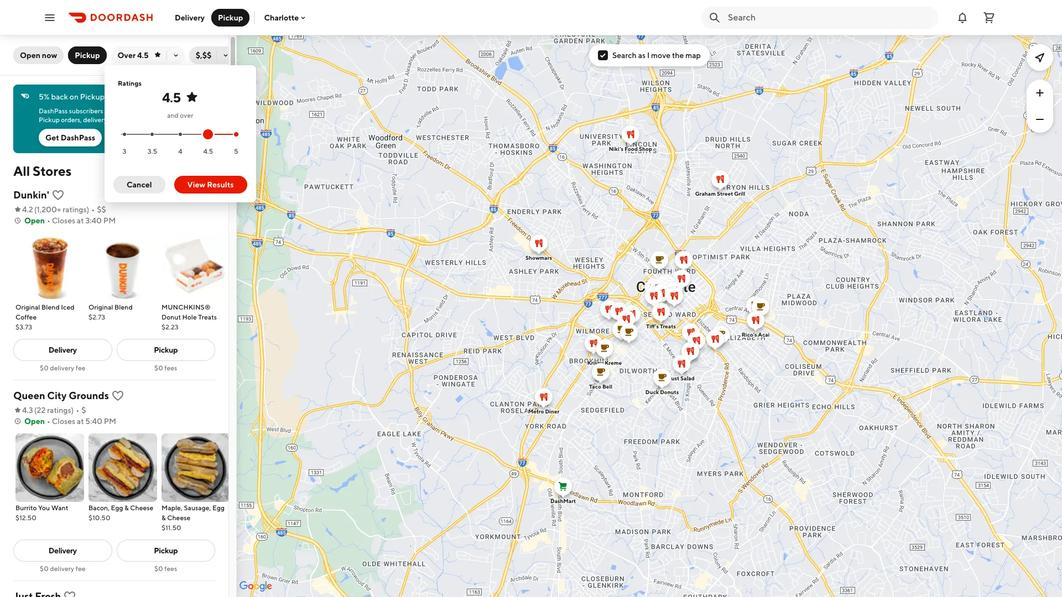 Task type: locate. For each thing, give the bounding box(es) containing it.
5% up get
[[39, 92, 50, 101]]

pickup button up $,$$ button
[[211, 9, 250, 26]]

2 original from the left
[[89, 303, 113, 312]]

0 vertical spatial $0 delivery fee
[[40, 364, 86, 372]]

1 original from the left
[[15, 303, 40, 312]]

0 horizontal spatial on
[[70, 92, 79, 101]]

0 horizontal spatial and
[[132, 116, 143, 124]]

pickup link for dunkin'
[[117, 339, 215, 361]]

2 blend from the left
[[115, 303, 133, 312]]

1 vertical spatial 5%
[[116, 107, 125, 115]]

2 vertical spatial delivery
[[49, 547, 77, 556]]

munchkins® donut hole treats image
[[162, 233, 230, 302]]

pickup for the 'pickup' button to the left
[[75, 51, 100, 60]]

grill
[[735, 190, 746, 197], [735, 190, 746, 197]]

0 vertical spatial delivery
[[83, 116, 107, 124]]

original up $2.73
[[89, 303, 113, 312]]

cheese left maple,
[[130, 504, 154, 513]]

( right "4.2"
[[34, 205, 37, 214]]

0 vertical spatial &
[[125, 504, 129, 513]]

$10.50
[[89, 514, 110, 522]]

1 vertical spatial $0 delivery fee
[[40, 565, 86, 573]]

and left over
[[167, 111, 179, 120]]

5%
[[39, 92, 50, 101], [116, 107, 125, 115]]

1 horizontal spatial egg
[[213, 504, 225, 513]]

$0 fees down $2.23
[[154, 364, 177, 372]]

niki's food shop
[[609, 146, 653, 152], [609, 146, 653, 152]]

0 vertical spatial $0 fees
[[154, 364, 177, 372]]

cheese
[[130, 504, 154, 513], [167, 514, 191, 522]]

2 vertical spatial 4.5
[[203, 147, 213, 155]]

closes down ( 1,200+ ratings )
[[52, 216, 75, 225]]

delivery inside 5% back on pickup orders with dashpass dashpass subscribers get 5% credits back on eligible pickup orders, delivery savings and exclusive offers.
[[83, 116, 107, 124]]

delivery down want
[[49, 547, 77, 556]]

the
[[672, 51, 684, 60]]

offers.
[[174, 116, 192, 124]]

just
[[669, 375, 680, 382], [669, 375, 680, 382]]

0 horizontal spatial 4.5
[[137, 51, 149, 60]]

blend
[[42, 303, 60, 312], [115, 303, 133, 312]]

0 vertical spatial delivery link
[[13, 339, 112, 361]]

just salad
[[669, 375, 695, 382], [669, 375, 695, 382]]

ratings
[[63, 205, 87, 214], [47, 406, 71, 415]]

original inside the original blend $2.73
[[89, 303, 113, 312]]

3 stars and over image
[[122, 132, 127, 137]]

dashpass down orders, on the top
[[61, 133, 95, 142]]

0 horizontal spatial blend
[[42, 303, 60, 312]]

1 fees from the top
[[165, 364, 177, 372]]

krispy
[[588, 360, 604, 366], [588, 360, 604, 366]]

2 at from the top
[[77, 417, 84, 426]]

) left • $
[[71, 406, 74, 415]]

0 vertical spatial fee
[[76, 364, 86, 372]]

pickup down the $11.50
[[154, 547, 178, 556]]

3.5 stars and over image
[[150, 132, 155, 137]]

1 vertical spatial delivery
[[49, 346, 77, 355]]

1 delivery link from the top
[[13, 339, 112, 361]]

delivery for queen city grounds
[[49, 547, 77, 556]]

pickup button
[[211, 9, 250, 26], [68, 46, 107, 64]]

$0 fees for queen city grounds
[[154, 565, 177, 573]]

1 blend from the left
[[42, 303, 60, 312]]

closes down the ( 22 ratings )
[[52, 417, 75, 426]]

& up the $11.50
[[162, 514, 166, 522]]

0 horizontal spatial egg
[[111, 504, 123, 513]]

pickup link down $2.23
[[117, 339, 215, 361]]

1 vertical spatial fee
[[76, 565, 86, 573]]

fees down $2.23
[[165, 364, 177, 372]]

graham
[[696, 190, 716, 197], [696, 190, 716, 197]]

) left • $$
[[87, 205, 89, 214]]

delivery link for dunkin'
[[13, 339, 112, 361]]

1 vertical spatial pickup link
[[117, 540, 215, 562]]

1 egg from the left
[[111, 504, 123, 513]]

acai
[[759, 332, 770, 338], [759, 332, 770, 338]]

1 vertical spatial cheese
[[167, 514, 191, 522]]

original up the coffee
[[15, 303, 40, 312]]

0 vertical spatial 4.5
[[137, 51, 149, 60]]

delivery for dunkin'
[[49, 346, 77, 355]]

( right 4.3
[[34, 406, 37, 415]]

1 ( from the top
[[34, 205, 37, 214]]

$0 delivery fee for queen city grounds
[[40, 565, 86, 573]]

egg inside 'bacon, egg & cheese $10.50'
[[111, 504, 123, 513]]

pm
[[103, 216, 116, 225], [104, 417, 116, 426]]

0 vertical spatial pickup link
[[117, 339, 215, 361]]

open for dunkin'
[[24, 216, 45, 225]]

click to add this store to your saved list image
[[51, 189, 65, 202], [63, 591, 77, 598]]

1 vertical spatial dashpass
[[39, 107, 68, 115]]

dunkin'
[[13, 189, 49, 201]]

original blend image
[[89, 233, 157, 302]]

4.5 up eligible
[[162, 90, 181, 105]]

0 vertical spatial (
[[34, 205, 37, 214]]

original blend $2.73
[[89, 303, 133, 322]]

0 vertical spatial closes
[[52, 216, 75, 225]]

2 delivery link from the top
[[13, 540, 112, 562]]

graham street grill
[[696, 190, 746, 197], [696, 190, 746, 197]]

tiff's treats
[[647, 323, 676, 330], [647, 323, 676, 330]]

1 vertical spatial delivery link
[[13, 540, 112, 562]]

0 vertical spatial fees
[[165, 364, 177, 372]]

2 vertical spatial dashpass
[[61, 133, 95, 142]]

at down • $
[[77, 417, 84, 426]]

( 1,200+ ratings )
[[34, 205, 89, 214]]

1 vertical spatial $0 fees
[[154, 565, 177, 573]]

0 horizontal spatial 5%
[[39, 92, 50, 101]]

burrito
[[15, 504, 37, 513]]

with
[[130, 92, 145, 101]]

rico's
[[742, 332, 757, 338], [742, 332, 757, 338]]

4.5 stars and over image
[[205, 131, 212, 138]]

cheese down maple,
[[167, 514, 191, 522]]

Store search: begin typing to search for stores available on DoorDash text field
[[728, 11, 932, 24]]

4.5 right over at the left top
[[137, 51, 149, 60]]

0 horizontal spatial cheese
[[130, 504, 154, 513]]

all stores
[[13, 163, 72, 179]]

1 horizontal spatial original
[[89, 303, 113, 312]]

• left $
[[76, 406, 79, 415]]

savings
[[108, 116, 130, 124]]

delivery
[[83, 116, 107, 124], [50, 364, 74, 372], [50, 565, 74, 573]]

1 vertical spatial fees
[[165, 565, 177, 573]]

0 vertical spatial dashpass
[[147, 92, 181, 101]]

5% up savings
[[116, 107, 125, 115]]

1 vertical spatial (
[[34, 406, 37, 415]]

0 horizontal spatial &
[[125, 504, 129, 513]]

open down "4.2"
[[24, 216, 45, 225]]

queen city grounds
[[13, 390, 109, 402]]

pickup right delivery button
[[218, 13, 243, 22]]

1 horizontal spatial blend
[[115, 303, 133, 312]]

bacon, egg & cheese image
[[89, 434, 157, 503]]

pm for dunkin'
[[103, 216, 116, 225]]

1 horizontal spatial and
[[167, 111, 179, 120]]

2 fees from the top
[[165, 565, 177, 573]]

1 horizontal spatial on
[[164, 107, 172, 115]]

and down the 'credits'
[[132, 116, 143, 124]]

2 vertical spatial delivery
[[50, 565, 74, 573]]

1 vertical spatial closes
[[52, 417, 75, 426]]

&
[[125, 504, 129, 513], [162, 514, 166, 522]]

& right bacon,
[[125, 504, 129, 513]]

open down 22
[[24, 417, 45, 426]]

4.5 down 4.5 stars and over icon
[[203, 147, 213, 155]]

blend down original blend image
[[115, 303, 133, 312]]

original blend iced coffee $3.73
[[15, 303, 75, 332]]

view results
[[187, 180, 234, 189]]

metro diner
[[528, 408, 560, 415], [528, 408, 560, 415]]

dashpass up exclusive
[[147, 92, 181, 101]]

blend left iced
[[42, 303, 60, 312]]

fees down the $11.50
[[165, 565, 177, 573]]

ratings down queen city grounds
[[47, 406, 71, 415]]

niki's
[[609, 146, 624, 152], [609, 146, 624, 152]]

2 $0 delivery fee from the top
[[40, 565, 86, 573]]

open left now
[[20, 51, 40, 60]]

diner
[[545, 408, 560, 415], [545, 408, 560, 415]]

pickup link
[[117, 339, 215, 361], [117, 540, 215, 562]]

$
[[81, 406, 86, 415]]

4 stars and over image
[[178, 132, 183, 137]]

pickup link down the $11.50
[[117, 540, 215, 562]]

1 pickup link from the top
[[117, 339, 215, 361]]

salad
[[681, 375, 695, 382], [681, 375, 695, 382]]

ratings up the open • closes at 3:40 pm
[[63, 205, 87, 214]]

4.2
[[22, 205, 33, 214]]

1 vertical spatial pm
[[104, 417, 116, 426]]

4.5
[[137, 51, 149, 60], [162, 90, 181, 105], [203, 147, 213, 155]]

iced
[[61, 303, 75, 312]]

pm for queen city grounds
[[104, 417, 116, 426]]

egg right sausage,
[[213, 504, 225, 513]]

$0 delivery fee for dunkin'
[[40, 364, 86, 372]]

0 horizontal spatial )
[[71, 406, 74, 415]]

open
[[20, 51, 40, 60], [24, 216, 45, 225], [24, 417, 45, 426]]

egg right bacon,
[[111, 504, 123, 513]]

subscribers
[[69, 107, 103, 115]]

and over
[[167, 111, 193, 120]]

2 ( from the top
[[34, 406, 37, 415]]

delivery link for queen city grounds
[[13, 540, 112, 562]]

over
[[118, 51, 136, 60]]

open • closes at 5:40 pm
[[24, 417, 116, 426]]

1 horizontal spatial 5%
[[116, 107, 125, 115]]

original
[[15, 303, 40, 312], [89, 303, 113, 312]]

1 vertical spatial &
[[162, 514, 166, 522]]

2 closes from the top
[[52, 417, 75, 426]]

at for queen city grounds
[[77, 417, 84, 426]]

1 horizontal spatial &
[[162, 514, 166, 522]]

1 vertical spatial 4.5
[[162, 90, 181, 105]]

delivery up $,$$
[[175, 13, 205, 22]]

0 vertical spatial open
[[20, 51, 40, 60]]

on up exclusive
[[164, 107, 172, 115]]

1 at from the top
[[77, 216, 84, 225]]

( 22 ratings )
[[34, 406, 74, 415]]

back
[[51, 92, 68, 101], [148, 107, 163, 115]]

pm down $$
[[103, 216, 116, 225]]

original for $2.73
[[89, 303, 113, 312]]

food
[[625, 146, 638, 152], [625, 146, 638, 152]]

delivery button
[[168, 9, 211, 26]]

delivery down original blend iced coffee $3.73
[[49, 346, 77, 355]]

duck donuts
[[646, 389, 679, 396], [646, 389, 679, 396]]

showmars
[[526, 255, 552, 261], [526, 255, 552, 261]]

original inside original blend iced coffee $3.73
[[15, 303, 40, 312]]

0 vertical spatial pm
[[103, 216, 116, 225]]

0 vertical spatial cheese
[[130, 504, 154, 513]]

1 horizontal spatial 4.5
[[162, 90, 181, 105]]

3.5
[[148, 147, 157, 155]]

duck
[[646, 389, 659, 396], [646, 389, 659, 396]]

•
[[91, 205, 95, 214], [47, 216, 50, 225], [76, 406, 79, 415], [47, 417, 50, 426]]

on up subscribers
[[70, 92, 79, 101]]

1 horizontal spatial back
[[148, 107, 163, 115]]

pickup right now
[[75, 51, 100, 60]]

1 $0 fees from the top
[[154, 364, 177, 372]]

4.5 inside 'button'
[[137, 51, 149, 60]]

back up orders, on the top
[[51, 92, 68, 101]]

cheese inside the maple, sausage, egg & cheese $11.50
[[167, 514, 191, 522]]

0 vertical spatial )
[[87, 205, 89, 214]]

1 vertical spatial )
[[71, 406, 74, 415]]

blend inside the original blend $2.73
[[115, 303, 133, 312]]

on
[[70, 92, 79, 101], [164, 107, 172, 115]]

1 vertical spatial open
[[24, 216, 45, 225]]

0 vertical spatial click to add this store to your saved list image
[[51, 189, 65, 202]]

pickup up get
[[39, 116, 60, 124]]

ratings for dunkin'
[[63, 205, 87, 214]]

1,200+
[[37, 205, 61, 214]]

1 vertical spatial at
[[77, 417, 84, 426]]

powered by google image
[[240, 582, 272, 593]]

at left 3:40
[[77, 216, 84, 225]]

maple,
[[162, 504, 183, 513]]

want
[[51, 504, 68, 513]]

at
[[77, 216, 84, 225], [77, 417, 84, 426]]

back up exclusive
[[148, 107, 163, 115]]

dashpass up orders, on the top
[[39, 107, 68, 115]]

pickup down $2.23
[[154, 346, 178, 355]]

$0 fees
[[154, 364, 177, 372], [154, 565, 177, 573]]

1 vertical spatial pickup button
[[68, 46, 107, 64]]

taco bell
[[589, 384, 613, 390], [589, 384, 613, 390]]

delivery
[[175, 13, 205, 22], [49, 346, 77, 355], [49, 547, 77, 556]]

fees for dunkin'
[[165, 364, 177, 372]]

dashpass inside button
[[61, 133, 95, 142]]

( for dunkin'
[[34, 205, 37, 214]]

1 fee from the top
[[76, 364, 86, 372]]

0 vertical spatial ratings
[[63, 205, 87, 214]]

) for queen city grounds
[[71, 406, 74, 415]]

1 horizontal spatial )
[[87, 205, 89, 214]]

0 vertical spatial pickup button
[[211, 9, 250, 26]]

2 vertical spatial open
[[24, 417, 45, 426]]

street
[[717, 190, 733, 197], [717, 190, 733, 197]]

all
[[13, 163, 30, 179]]

pm right 5:40
[[104, 417, 116, 426]]

1 vertical spatial delivery
[[50, 364, 74, 372]]

pickup button right now
[[68, 46, 107, 64]]

0 horizontal spatial original
[[15, 303, 40, 312]]

2 egg from the left
[[213, 504, 225, 513]]

0 horizontal spatial back
[[51, 92, 68, 101]]

fee for dunkin'
[[76, 364, 86, 372]]

donut
[[162, 313, 181, 322]]

ratings for queen city grounds
[[47, 406, 71, 415]]

0 vertical spatial at
[[77, 216, 84, 225]]

1 horizontal spatial cheese
[[167, 514, 191, 522]]

zoom out image
[[1034, 113, 1047, 126]]

shop
[[639, 146, 653, 152], [639, 146, 653, 152]]

recenter the map image
[[1034, 51, 1047, 64]]

treats
[[198, 313, 217, 322], [660, 323, 676, 330], [660, 323, 676, 330]]

fees for queen city grounds
[[165, 565, 177, 573]]

0 vertical spatial delivery
[[175, 13, 205, 22]]

krispy kreme
[[588, 360, 622, 366], [588, 360, 622, 366]]

1 vertical spatial on
[[164, 107, 172, 115]]

delivery link down want
[[13, 540, 112, 562]]

delivery link down original blend iced coffee $3.73
[[13, 339, 112, 361]]

city
[[47, 390, 67, 402]]

pickup link for queen city grounds
[[117, 540, 215, 562]]

blend for $2.73
[[115, 303, 133, 312]]

1 vertical spatial ratings
[[47, 406, 71, 415]]

2 fee from the top
[[76, 565, 86, 573]]

$0 fees down the $11.50
[[154, 565, 177, 573]]

1 closes from the top
[[52, 216, 75, 225]]

fees
[[165, 364, 177, 372], [165, 565, 177, 573]]

blend inside original blend iced coffee $3.73
[[42, 303, 60, 312]]

2 $0 fees from the top
[[154, 565, 177, 573]]

1 $0 delivery fee from the top
[[40, 364, 86, 372]]

2 pickup link from the top
[[117, 540, 215, 562]]



Task type: describe. For each thing, give the bounding box(es) containing it.
( for queen city grounds
[[34, 406, 37, 415]]

cancel
[[127, 180, 152, 189]]

$3.73
[[15, 323, 32, 332]]

delivery for dunkin'
[[50, 364, 74, 372]]

get dashpass
[[45, 133, 95, 142]]

munchkins®
[[162, 303, 211, 312]]

& inside the maple, sausage, egg & cheese $11.50
[[162, 514, 166, 522]]

• $
[[76, 406, 86, 415]]

zoom in image
[[1034, 86, 1047, 100]]

closes for queen city grounds
[[52, 417, 75, 426]]

average rating of 4.2 out of 5 element
[[13, 204, 33, 215]]

open inside button
[[20, 51, 40, 60]]

open menu image
[[43, 11, 56, 24]]

maple, sausage, egg & cheese image
[[162, 434, 230, 503]]

1 horizontal spatial pickup button
[[211, 9, 250, 26]]

map
[[686, 51, 701, 60]]

$11.50
[[162, 524, 181, 532]]

burrito you want image
[[15, 434, 84, 503]]

2 horizontal spatial 4.5
[[203, 147, 213, 155]]

search
[[613, 51, 637, 60]]

open • closes at 3:40 pm
[[24, 216, 116, 225]]

treats inside "munchkins® donut hole treats $2.23"
[[198, 313, 217, 322]]

open now button
[[13, 46, 64, 64]]

0 vertical spatial back
[[51, 92, 68, 101]]

coffee
[[15, 313, 37, 322]]

5% back on pickup orders with dashpass dashpass subscribers get 5% credits back on eligible pickup orders, delivery savings and exclusive offers.
[[39, 92, 197, 124]]

5 stars and over image
[[233, 131, 240, 138]]

bacon, egg & cheese $10.50
[[89, 504, 154, 522]]

egg inside the maple, sausage, egg & cheese $11.50
[[213, 504, 225, 513]]

view results button
[[174, 176, 247, 194]]

view
[[187, 180, 205, 189]]

average rating of 4.3 out of 5 element
[[13, 405, 33, 416]]

at for dunkin'
[[77, 216, 84, 225]]

maple, sausage, egg & cheese $11.50
[[162, 504, 225, 532]]

pickup up subscribers
[[80, 92, 105, 101]]

get
[[104, 107, 115, 115]]

• down the ( 22 ratings )
[[47, 417, 50, 426]]

pickup for queen city grounds pickup link
[[154, 547, 178, 556]]

burrito you want $12.50
[[15, 504, 68, 522]]

• $$
[[91, 205, 106, 214]]

5:40
[[85, 417, 102, 426]]

you
[[38, 504, 50, 513]]

eligible
[[173, 107, 195, 115]]

closes for dunkin'
[[52, 216, 75, 225]]

over
[[180, 111, 193, 120]]

queen
[[13, 390, 45, 402]]

stores
[[33, 163, 72, 179]]

$0 fees for dunkin'
[[154, 364, 177, 372]]

notification bell image
[[956, 11, 970, 24]]

Search as I move the map checkbox
[[598, 50, 608, 60]]

0 horizontal spatial pickup button
[[68, 46, 107, 64]]

map region
[[189, 0, 1063, 598]]

grounds
[[69, 390, 109, 402]]

search as i move the map
[[613, 51, 701, 60]]

cancel button
[[113, 176, 165, 194]]

munchkins® donut hole treats $2.23
[[162, 303, 217, 332]]

bacon,
[[89, 504, 110, 513]]

credits
[[127, 107, 147, 115]]

pickup for the rightmost the 'pickup' button
[[218, 13, 243, 22]]

pickup for pickup link associated with dunkin'
[[154, 346, 178, 355]]

& inside 'bacon, egg & cheese $10.50'
[[125, 504, 129, 513]]

$2.73
[[89, 313, 105, 322]]

i
[[648, 51, 650, 60]]

charlotte
[[264, 13, 299, 22]]

3:40
[[85, 216, 102, 225]]

original for $3.73
[[15, 303, 40, 312]]

as
[[639, 51, 646, 60]]

delivery inside button
[[175, 13, 205, 22]]

5
[[234, 147, 238, 155]]

get dashpass button
[[39, 129, 102, 147]]

and inside 5% back on pickup orders with dashpass dashpass subscribers get 5% credits back on eligible pickup orders, delivery savings and exclusive offers.
[[132, 116, 143, 124]]

1 vertical spatial click to add this store to your saved list image
[[63, 591, 77, 598]]

blend for iced
[[42, 303, 60, 312]]

cheese inside 'bacon, egg & cheese $10.50'
[[130, 504, 154, 513]]

hole
[[182, 313, 197, 322]]

results
[[207, 180, 234, 189]]

orders
[[106, 92, 129, 101]]

• down 1,200+
[[47, 216, 50, 225]]

$,$$ button
[[189, 46, 234, 64]]

sausage,
[[184, 504, 211, 513]]

22
[[37, 406, 46, 415]]

charlotte button
[[264, 13, 308, 22]]

click to add this store to your saved list image
[[111, 390, 124, 403]]

open for queen city grounds
[[24, 417, 45, 426]]

1 vertical spatial back
[[148, 107, 163, 115]]

over 4.5
[[118, 51, 149, 60]]

delivery for queen city grounds
[[50, 565, 74, 573]]

$,$$
[[196, 51, 212, 60]]

0 vertical spatial on
[[70, 92, 79, 101]]

• left $$
[[91, 205, 95, 214]]

over 4.5 button
[[111, 46, 185, 64]]

4
[[178, 147, 182, 155]]

0 items, open order cart image
[[983, 11, 996, 24]]

ratings
[[118, 79, 142, 87]]

3
[[123, 147, 126, 155]]

fee for queen city grounds
[[76, 565, 86, 573]]

get
[[45, 133, 59, 142]]

$2.23
[[162, 323, 179, 332]]

$$
[[97, 205, 106, 214]]

original blend iced coffee image
[[15, 233, 84, 302]]

$12.50
[[15, 514, 36, 522]]

orders,
[[61, 116, 82, 124]]

exclusive
[[145, 116, 172, 124]]

now
[[42, 51, 57, 60]]

open now
[[20, 51, 57, 60]]

move
[[651, 51, 671, 60]]

) for dunkin'
[[87, 205, 89, 214]]

4.3
[[22, 406, 33, 415]]

0 vertical spatial 5%
[[39, 92, 50, 101]]



Task type: vqa. For each thing, say whether or not it's contained in the screenshot.
rightmost Place Order
no



